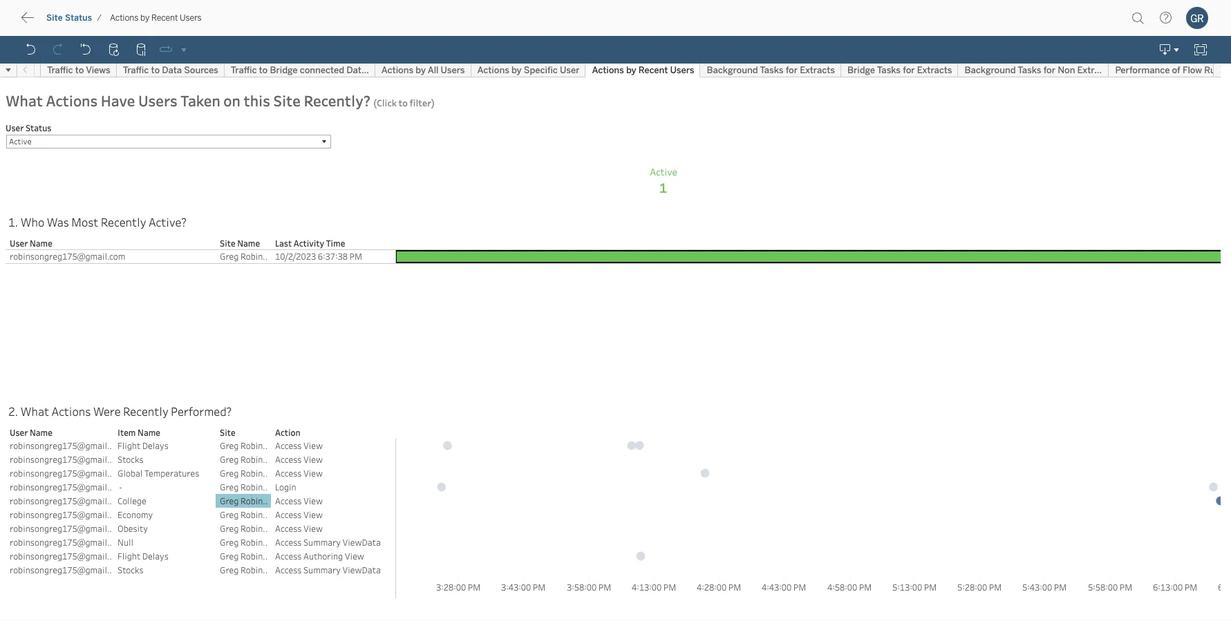 Task type: vqa. For each thing, say whether or not it's contained in the screenshot.
by text only_f5he34f icon in Personal Space Link
no



Task type: describe. For each thing, give the bounding box(es) containing it.
/
[[97, 13, 102, 23]]

site
[[46, 13, 63, 23]]

site status /
[[46, 13, 102, 23]]

actions by recent users element
[[106, 13, 206, 23]]



Task type: locate. For each thing, give the bounding box(es) containing it.
by
[[140, 13, 150, 23]]

actions
[[110, 13, 139, 23]]

recent
[[151, 13, 178, 23]]

status
[[65, 13, 92, 23]]

site status link
[[46, 12, 93, 24]]

users
[[180, 13, 202, 23]]

actions by recent users
[[110, 13, 202, 23]]



